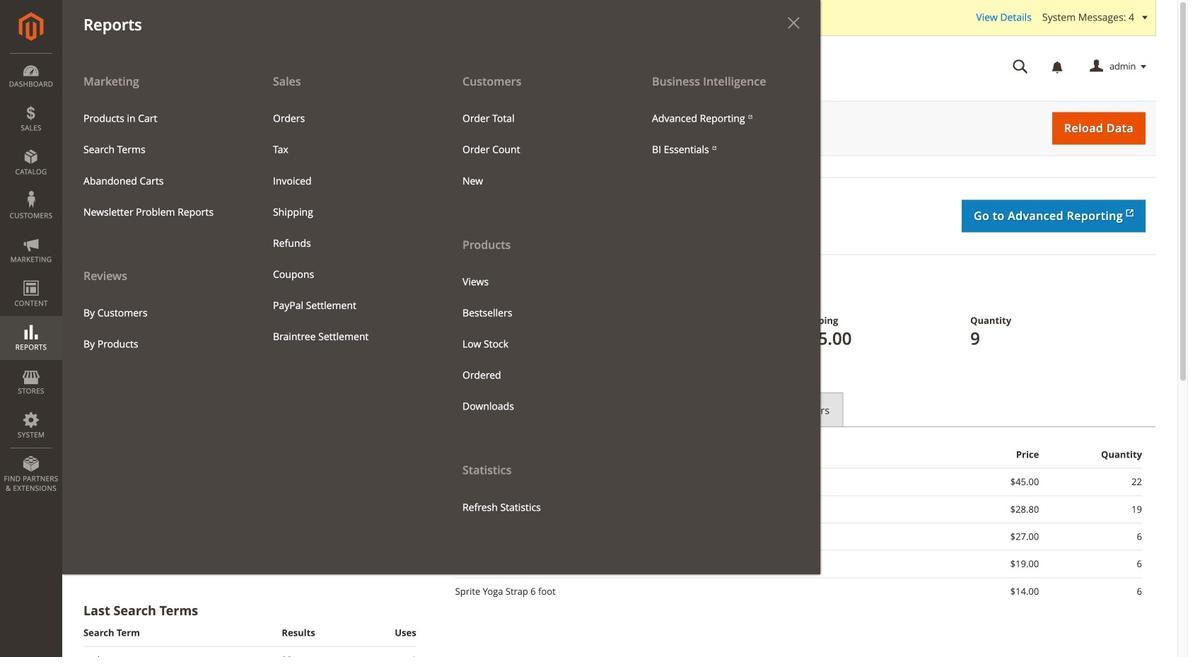 Task type: locate. For each thing, give the bounding box(es) containing it.
magento admin panel image
[[19, 12, 44, 41]]

menu bar
[[0, 0, 821, 575]]

menu
[[62, 65, 821, 575], [62, 65, 252, 360], [442, 65, 631, 523], [73, 103, 241, 228], [263, 103, 431, 352], [452, 103, 621, 197], [642, 103, 810, 165], [452, 266, 621, 422], [73, 298, 241, 360]]



Task type: vqa. For each thing, say whether or not it's contained in the screenshot.
from Text Box
no



